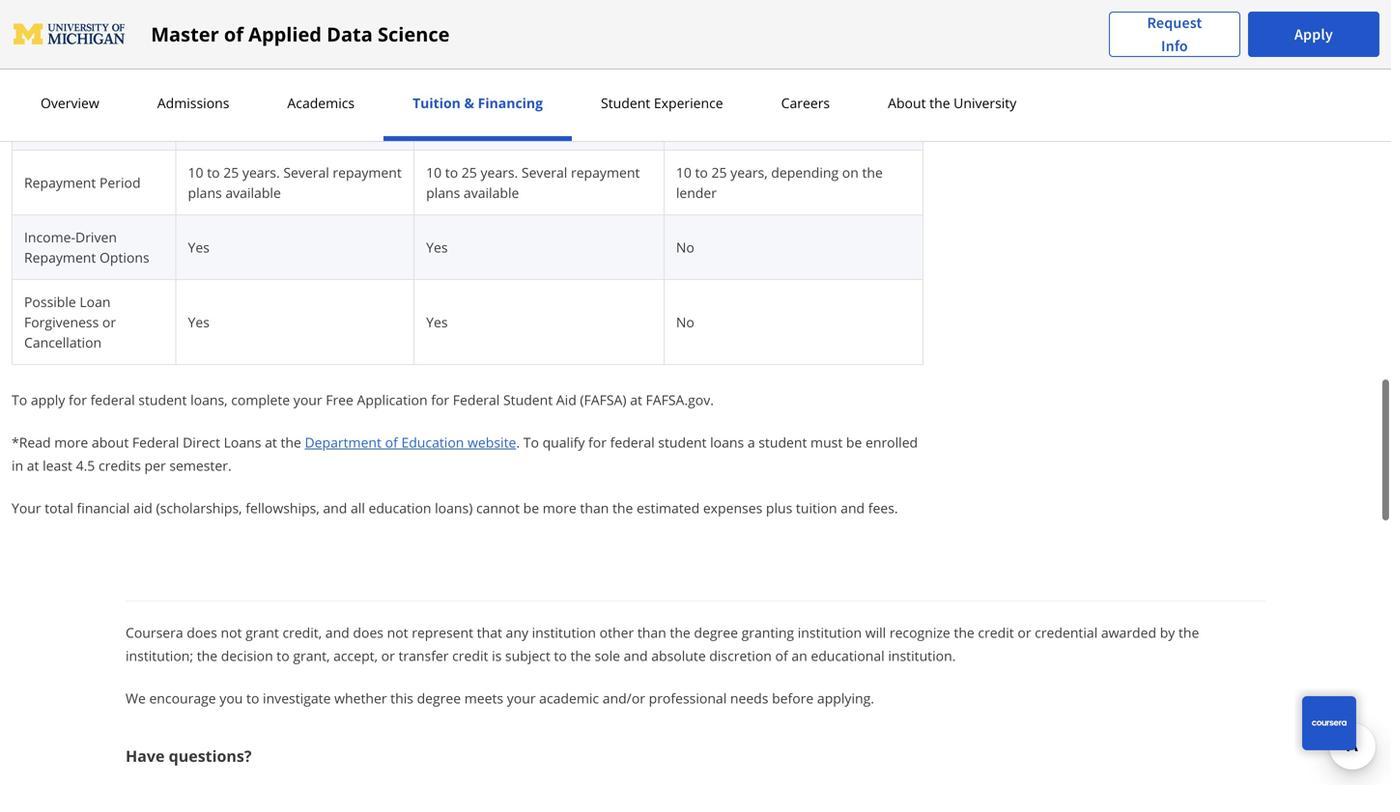 Task type: vqa. For each thing, say whether or not it's contained in the screenshot.


Task type: describe. For each thing, give the bounding box(es) containing it.
than for more
[[580, 499, 609, 517]]

accept,
[[333, 647, 378, 665]]

1 horizontal spatial more
[[543, 499, 577, 517]]

the up the absolute
[[670, 624, 691, 642]]

2 horizontal spatial financial
[[676, 74, 729, 93]]

about
[[888, 94, 926, 112]]

have questions?
[[126, 746, 252, 767]]

2 institution from the left
[[798, 624, 862, 642]]

degree inside coursera does not grant credit, and does not represent that any institution other than the degree granting institution will recognize the credit or credential awarded by the institution; the decision to grant, accept, or transfer credit is subject to the sole and absolute discretion of an educational institution.
[[694, 624, 738, 642]]

awarded
[[1101, 624, 1157, 642]]

student experience
[[601, 94, 723, 112]]

options
[[99, 248, 149, 267]]

the right by
[[1179, 624, 1199, 642]]

tuition & financing
[[413, 94, 543, 112]]

2 available from the left
[[464, 184, 519, 202]]

2 horizontal spatial at
[[630, 391, 642, 409]]

student experience link
[[595, 94, 729, 112]]

science
[[378, 21, 450, 47]]

to apply for federal student loans, complete your free application for federal student aid (fafsa) at fafsa.gov.
[[12, 391, 714, 409]]

absolute
[[651, 647, 706, 665]]

1 horizontal spatial for
[[431, 391, 449, 409]]

careers link
[[776, 94, 836, 112]]

info
[[1161, 36, 1188, 56]]

needs
[[730, 689, 769, 708]]

0 horizontal spatial financial
[[77, 499, 130, 517]]

. to qualify for federal student loans a student must be enrolled in at least 4.5 credits per semester.
[[12, 433, 918, 475]]

we
[[126, 689, 146, 708]]

to right the you
[[246, 689, 259, 708]]

0 vertical spatial student
[[601, 94, 650, 112]]

1 repayment from the top
[[24, 173, 96, 192]]

1 10 from the left
[[188, 163, 203, 182]]

meets
[[464, 689, 503, 708]]

website
[[468, 433, 516, 452]]

1 horizontal spatial financial
[[426, 74, 479, 93]]

1 horizontal spatial of
[[385, 433, 398, 452]]

the left sole
[[570, 647, 591, 665]]

encourage
[[149, 689, 216, 708]]

2 horizontal spatial student
[[759, 433, 807, 452]]

1 plans from the left
[[188, 184, 222, 202]]

depending
[[771, 163, 839, 182]]

maximum
[[72, 64, 136, 83]]

admissions link
[[151, 94, 235, 112]]

6
[[426, 119, 434, 137]]

1 minus from the left
[[556, 54, 595, 72]]

will
[[865, 624, 886, 642]]

academics link
[[282, 94, 360, 112]]

transfer
[[399, 647, 449, 665]]

questions?
[[169, 746, 252, 767]]

per
[[145, 457, 166, 475]]

25 inside the 10 to 25 years, depending on the lender
[[712, 163, 727, 182]]

2 does from the left
[[353, 624, 384, 642]]

1 does from the left
[[187, 624, 217, 642]]

master of applied data science
[[151, 21, 450, 47]]

1.066%
[[188, 10, 234, 28]]

0 horizontal spatial student
[[138, 391, 187, 409]]

direct
[[183, 433, 220, 452]]

the left "estimated"
[[613, 499, 633, 517]]

free
[[326, 391, 354, 409]]

request info
[[1147, 13, 1202, 56]]

fafsa.gov.
[[646, 391, 714, 409]]

experience
[[654, 94, 723, 112]]

your
[[12, 499, 41, 517]]

to right subject
[[554, 647, 567, 665]]

forgiveness
[[24, 313, 99, 331]]

1 financial from the left
[[426, 54, 482, 72]]

whether
[[334, 689, 387, 708]]

0 horizontal spatial all
[[351, 499, 365, 517]]

education
[[401, 433, 464, 452]]

before
[[772, 689, 814, 708]]

2 not from the left
[[387, 624, 408, 642]]

academics
[[287, 94, 355, 112]]

and/or
[[603, 689, 645, 708]]

*read more about federal direct loans at the department of education website
[[12, 433, 516, 452]]

financing
[[478, 94, 543, 112]]

academic
[[539, 689, 599, 708]]

that
[[477, 624, 502, 642]]

0 horizontal spatial student
[[503, 391, 553, 409]]

credential
[[1035, 624, 1098, 642]]

department
[[305, 433, 382, 452]]

be inside . to qualify for federal student loans a student must be enrolled in at least 4.5 credits per semester.
[[846, 433, 862, 452]]

the right the loans
[[281, 433, 301, 452]]

other inside coursera does not grant credit, and does not represent that any institution other than the degree granting institution will recognize the credit or credential awarded by the institution; the decision to grant, accept, or transfer credit is subject to the sole and absolute discretion of an educational institution.
[[600, 624, 634, 642]]

1 horizontal spatial your
[[507, 689, 536, 708]]

0 vertical spatial more
[[54, 433, 88, 452]]

the right the recognize
[[954, 624, 975, 642]]

0 horizontal spatial for
[[69, 391, 87, 409]]

0 vertical spatial your
[[293, 391, 322, 409]]

0 horizontal spatial be
[[523, 499, 539, 517]]

1 horizontal spatial credit
[[978, 624, 1014, 642]]

2 10 to 25 years. several repayment plans available from the left
[[426, 163, 640, 202]]

origination fee
[[24, 10, 121, 28]]

1 vertical spatial federal
[[132, 433, 179, 452]]

1 institution from the left
[[532, 624, 596, 642]]

grant,
[[293, 647, 330, 665]]

1 financial aid budget minus all other financial aid from the left
[[426, 54, 651, 93]]

discretion
[[709, 647, 772, 665]]

university of michigan image
[[12, 19, 128, 50]]

income-
[[24, 228, 75, 246]]

recognize
[[890, 624, 951, 642]]

2 25 from the left
[[462, 163, 477, 182]]

request
[[1147, 13, 1202, 32]]

this
[[391, 689, 413, 708]]

to left grant,
[[277, 647, 290, 665]]

lender
[[676, 184, 717, 202]]

0 vertical spatial federal
[[90, 391, 135, 409]]

the right about
[[930, 94, 950, 112]]

1 vertical spatial or
[[1018, 624, 1031, 642]]

(scholarships,
[[156, 499, 242, 517]]

4.264%
[[426, 10, 472, 28]]

represent
[[412, 624, 473, 642]]

applying.
[[817, 689, 874, 708]]

no for options
[[676, 238, 695, 257]]

your total financial aid (scholarships, fellowships, and all education loans) cannot be more than the estimated expenses plus tuition and fees.
[[12, 499, 898, 517]]

is
[[492, 647, 502, 665]]

apply
[[31, 391, 65, 409]]

fee
[[98, 10, 121, 28]]

about
[[92, 433, 129, 452]]

qualify
[[543, 433, 585, 452]]

expenses
[[703, 499, 763, 517]]

1 available from the left
[[225, 184, 281, 202]]

2 minus from the left
[[806, 54, 845, 72]]

2 budget from the left
[[758, 54, 802, 72]]

enrolled
[[866, 433, 918, 452]]

institution.
[[888, 647, 956, 665]]

estimated
[[637, 499, 700, 517]]

fellowships,
[[246, 499, 320, 517]]

loans,
[[190, 391, 228, 409]]

2 horizontal spatial all
[[848, 54, 863, 72]]

0 horizontal spatial credit
[[452, 647, 488, 665]]

loans
[[224, 433, 261, 452]]

of inside coursera does not grant credit, and does not represent that any institution other than the degree granting institution will recognize the credit or credential awarded by the institution; the decision to grant, accept, or transfer credit is subject to the sole and absolute discretion of an educational institution.
[[775, 647, 788, 665]]

*read
[[12, 433, 51, 452]]

other up about
[[866, 54, 901, 72]]

0 horizontal spatial of
[[224, 21, 243, 47]]

and left fees.
[[841, 499, 865, 517]]

period
[[99, 173, 141, 192]]

tuition
[[796, 499, 837, 517]]

application
[[357, 391, 428, 409]]

and right fellowships,
[[323, 499, 347, 517]]



Task type: locate. For each thing, give the bounding box(es) containing it.
of
[[224, 21, 243, 47], [385, 433, 398, 452], [775, 647, 788, 665]]

no down lender
[[676, 238, 695, 257]]

annual
[[24, 64, 69, 83]]

student left loans,
[[138, 391, 187, 409]]

1 horizontal spatial at
[[265, 433, 277, 452]]

on
[[842, 163, 859, 182]]

loans)
[[435, 499, 473, 517]]

or
[[102, 313, 116, 331], [1018, 624, 1031, 642], [381, 647, 395, 665]]

to down admissions
[[207, 163, 220, 182]]

or inside "possible loan forgiveness or cancellation"
[[102, 313, 116, 331]]

1 vertical spatial degree
[[417, 689, 461, 708]]

financial aid budget minus all other financial aid up financing
[[426, 54, 651, 93]]

coursera does not grant credit, and does not represent that any institution other than the degree granting institution will recognize the credit or credential awarded by the institution; the decision to grant, accept, or transfer credit is subject to the sole and absolute discretion of an educational institution.
[[126, 624, 1199, 665]]

1 vertical spatial at
[[265, 433, 277, 452]]

1 repayment from the left
[[333, 163, 402, 182]]

plus
[[766, 499, 793, 517]]

0 horizontal spatial 10
[[188, 163, 203, 182]]

financial
[[426, 54, 482, 72], [676, 54, 731, 72]]

financial right total
[[77, 499, 130, 517]]

0 horizontal spatial or
[[102, 313, 116, 331]]

the
[[930, 94, 950, 112], [862, 163, 883, 182], [281, 433, 301, 452], [613, 499, 633, 517], [670, 624, 691, 642], [954, 624, 975, 642], [1179, 624, 1199, 642], [197, 647, 218, 665], [570, 647, 591, 665]]

0 vertical spatial or
[[102, 313, 116, 331]]

10 down 6
[[426, 163, 442, 182]]

all
[[599, 54, 613, 72], [848, 54, 863, 72], [351, 499, 365, 517]]

1 budget from the left
[[508, 54, 552, 72]]

more right cannot
[[543, 499, 577, 517]]

1 vertical spatial repayment
[[24, 248, 96, 267]]

0 horizontal spatial plans
[[188, 184, 222, 202]]

1 not from the left
[[221, 624, 242, 642]]

than for other
[[638, 624, 666, 642]]

subject
[[505, 647, 551, 665]]

complete
[[231, 391, 290, 409]]

1 vertical spatial of
[[385, 433, 398, 452]]

federal inside . to qualify for federal student loans a student must be enrolled in at least 4.5 credits per semester.
[[610, 433, 655, 452]]

the inside the 10 to 25 years, depending on the lender
[[862, 163, 883, 182]]

1 horizontal spatial several
[[522, 163, 568, 182]]

apply
[[1295, 25, 1333, 44]]

federal down (fafsa)
[[610, 433, 655, 452]]

have
[[126, 746, 165, 767]]

for up education
[[431, 391, 449, 409]]

overview
[[41, 94, 99, 112]]

budget up financing
[[508, 54, 552, 72]]

student left experience at the top of the page
[[601, 94, 650, 112]]

25 down admissions
[[223, 163, 239, 182]]

2 horizontal spatial of
[[775, 647, 788, 665]]

1 vertical spatial student
[[503, 391, 553, 409]]

does right coursera
[[187, 624, 217, 642]]

no up the fafsa.gov.
[[676, 313, 695, 331]]

of up $20,500
[[224, 21, 243, 47]]

1 horizontal spatial not
[[387, 624, 408, 642]]

student right a
[[759, 433, 807, 452]]

1 vertical spatial to
[[523, 433, 539, 452]]

10 down admissions
[[188, 163, 203, 182]]

0 horizontal spatial available
[[225, 184, 281, 202]]

fees.
[[868, 499, 898, 517]]

1 horizontal spatial student
[[658, 433, 707, 452]]

than inside coursera does not grant credit, and does not represent that any institution other than the degree granting institution will recognize the credit or credential awarded by the institution; the decision to grant, accept, or transfer credit is subject to the sole and absolute discretion of an educational institution.
[[638, 624, 666, 642]]

budget up careers
[[758, 54, 802, 72]]

financial up experience at the top of the page
[[676, 54, 731, 72]]

several down financing
[[522, 163, 568, 182]]

or left credential
[[1018, 624, 1031, 642]]

2 vertical spatial or
[[381, 647, 395, 665]]

1 horizontal spatial minus
[[806, 54, 845, 72]]

coursera
[[126, 624, 183, 642]]

more up least
[[54, 433, 88, 452]]

10 to 25 years, depending on the lender
[[676, 163, 883, 202]]

university
[[954, 94, 1017, 112]]

by
[[1160, 624, 1175, 642]]

1 horizontal spatial 10 to 25 years. several repayment plans available
[[426, 163, 640, 202]]

0 vertical spatial to
[[12, 391, 27, 409]]

than down qualify
[[580, 499, 609, 517]]

repayment
[[333, 163, 402, 182], [571, 163, 640, 182]]

2 years. from the left
[[481, 163, 518, 182]]

student left aid at the left of the page
[[503, 391, 553, 409]]

be
[[846, 433, 862, 452], [523, 499, 539, 517]]

several
[[283, 163, 329, 182], [522, 163, 568, 182]]

financial up &
[[426, 54, 482, 72]]

0 horizontal spatial 10 to 25 years. several repayment plans available
[[188, 163, 402, 202]]

minus
[[556, 54, 595, 72], [806, 54, 845, 72]]

for right apply
[[69, 391, 87, 409]]

plans
[[188, 184, 222, 202], [426, 184, 460, 202]]

institution
[[532, 624, 596, 642], [798, 624, 862, 642]]

we encourage you to investigate whether this degree meets your academic and/or professional needs before applying.
[[126, 689, 874, 708]]

repayment down income-
[[24, 248, 96, 267]]

to up lender
[[695, 163, 708, 182]]

1 horizontal spatial federal
[[610, 433, 655, 452]]

at inside . to qualify for federal student loans a student must be enrolled in at least 4.5 credits per semester.
[[27, 457, 39, 475]]

at right the loans
[[265, 433, 277, 452]]

to inside the 10 to 25 years, depending on the lender
[[695, 163, 708, 182]]

than
[[580, 499, 609, 517], [638, 624, 666, 642]]

10 up lender
[[676, 163, 692, 182]]

not up transfer
[[387, 624, 408, 642]]

2 financial aid budget minus all other financial aid from the left
[[676, 54, 901, 93]]

2 vertical spatial at
[[27, 457, 39, 475]]

educational
[[811, 647, 885, 665]]

1 25 from the left
[[223, 163, 239, 182]]

repayment inside income-driven repayment options
[[24, 248, 96, 267]]

25
[[223, 163, 239, 182], [462, 163, 477, 182], [712, 163, 727, 182]]

data
[[327, 21, 373, 47]]

available
[[225, 184, 281, 202], [464, 184, 519, 202]]

education
[[369, 499, 431, 517]]

to left apply
[[12, 391, 27, 409]]

months
[[437, 119, 486, 137]]

3 25 from the left
[[712, 163, 727, 182]]

apply button
[[1248, 12, 1380, 57]]

repayment down the student experience link
[[571, 163, 640, 182]]

1 horizontal spatial than
[[638, 624, 666, 642]]

2 repayment from the top
[[24, 248, 96, 267]]

1 horizontal spatial years.
[[481, 163, 518, 182]]

10 inside the 10 to 25 years, depending on the lender
[[676, 163, 692, 182]]

credits
[[98, 457, 141, 475]]

&
[[464, 94, 474, 112]]

2 horizontal spatial for
[[588, 433, 607, 452]]

$20,500
[[188, 64, 238, 83]]

2 vertical spatial of
[[775, 647, 788, 665]]

0 vertical spatial at
[[630, 391, 642, 409]]

1 vertical spatial more
[[543, 499, 577, 517]]

1 horizontal spatial does
[[353, 624, 384, 642]]

your
[[293, 391, 322, 409], [507, 689, 536, 708]]

0 vertical spatial no
[[676, 238, 695, 257]]

be right must
[[846, 433, 862, 452]]

0 horizontal spatial financial aid budget minus all other financial aid
[[426, 54, 651, 93]]

2 plans from the left
[[426, 184, 460, 202]]

0 horizontal spatial budget
[[508, 54, 552, 72]]

0 vertical spatial than
[[580, 499, 609, 517]]

25 down months at the left top
[[462, 163, 477, 182]]

to
[[207, 163, 220, 182], [445, 163, 458, 182], [695, 163, 708, 182], [277, 647, 290, 665], [554, 647, 567, 665], [246, 689, 259, 708]]

1 vertical spatial than
[[638, 624, 666, 642]]

1 horizontal spatial plans
[[426, 184, 460, 202]]

federal
[[90, 391, 135, 409], [610, 433, 655, 452]]

and
[[323, 499, 347, 517], [841, 499, 865, 517], [325, 624, 350, 642], [624, 647, 648, 665]]

0 horizontal spatial does
[[187, 624, 217, 642]]

department of education website link
[[305, 433, 516, 452]]

at right "in"
[[27, 457, 39, 475]]

to down 6 months
[[445, 163, 458, 182]]

about the university link
[[882, 94, 1023, 112]]

10
[[188, 163, 203, 182], [426, 163, 442, 182], [676, 163, 692, 182]]

your left free
[[293, 391, 322, 409]]

credit,
[[283, 624, 322, 642]]

for right qualify
[[588, 433, 607, 452]]

0 horizontal spatial at
[[27, 457, 39, 475]]

1 vertical spatial federal
[[610, 433, 655, 452]]

the left decision
[[197, 647, 218, 665]]

1 horizontal spatial be
[[846, 433, 862, 452]]

0 vertical spatial federal
[[453, 391, 500, 409]]

2 horizontal spatial 10
[[676, 163, 692, 182]]

2 10 from the left
[[426, 163, 442, 182]]

0 horizontal spatial to
[[12, 391, 27, 409]]

3 10 from the left
[[676, 163, 692, 182]]

does up accept,
[[353, 624, 384, 642]]

1 horizontal spatial all
[[599, 54, 613, 72]]

1 vertical spatial your
[[507, 689, 536, 708]]

degree right "this"
[[417, 689, 461, 708]]

1 10 to 25 years. several repayment plans available from the left
[[188, 163, 402, 202]]

0 horizontal spatial federal
[[132, 433, 179, 452]]

credit left is
[[452, 647, 488, 665]]

2 repayment from the left
[[571, 163, 640, 182]]

degree up discretion
[[694, 624, 738, 642]]

to right .
[[523, 433, 539, 452]]

at
[[630, 391, 642, 409], [265, 433, 277, 452], [27, 457, 39, 475]]

for inside . to qualify for federal student loans a student must be enrolled in at least 4.5 credits per semester.
[[588, 433, 607, 452]]

institution up educational
[[798, 624, 862, 642]]

0 vertical spatial repayment
[[24, 173, 96, 192]]

several down academics
[[283, 163, 329, 182]]

financial up experience at the top of the page
[[676, 74, 729, 93]]

2 no from the top
[[676, 313, 695, 331]]

25 left years,
[[712, 163, 727, 182]]

1 horizontal spatial available
[[464, 184, 519, 202]]

0 horizontal spatial than
[[580, 499, 609, 517]]

cancellation
[[24, 333, 102, 352]]

0 vertical spatial be
[[846, 433, 862, 452]]

0 horizontal spatial degree
[[417, 689, 461, 708]]

1 years. from the left
[[242, 163, 280, 182]]

1 horizontal spatial 25
[[462, 163, 477, 182]]

repayment
[[24, 173, 96, 192], [24, 248, 96, 267]]

repayment down academics
[[333, 163, 402, 182]]

2 horizontal spatial 25
[[712, 163, 727, 182]]

must
[[811, 433, 843, 452]]

be right cannot
[[523, 499, 539, 517]]

credit left credential
[[978, 624, 1014, 642]]

1 several from the left
[[283, 163, 329, 182]]

0 horizontal spatial your
[[293, 391, 322, 409]]

financial up tuition
[[426, 74, 479, 93]]

1 horizontal spatial repayment
[[571, 163, 640, 182]]

any
[[506, 624, 529, 642]]

2 several from the left
[[522, 163, 568, 182]]

and right sole
[[624, 647, 648, 665]]

1 horizontal spatial degree
[[694, 624, 738, 642]]

at right (fafsa)
[[630, 391, 642, 409]]

1 vertical spatial no
[[676, 313, 695, 331]]

0 horizontal spatial years.
[[242, 163, 280, 182]]

tuition
[[413, 94, 461, 112]]

2 horizontal spatial or
[[1018, 624, 1031, 642]]

0 horizontal spatial not
[[221, 624, 242, 642]]

plans down 6 months
[[426, 184, 460, 202]]

or right accept,
[[381, 647, 395, 665]]

0 horizontal spatial repayment
[[333, 163, 402, 182]]

1 horizontal spatial student
[[601, 94, 650, 112]]

no for or
[[676, 313, 695, 331]]

yes
[[188, 238, 210, 257], [426, 238, 448, 257], [188, 313, 210, 331], [426, 313, 448, 331]]

or down loan
[[102, 313, 116, 331]]

financial aid budget minus all other financial aid up careers
[[676, 54, 901, 93]]

0 horizontal spatial more
[[54, 433, 88, 452]]

driven
[[75, 228, 117, 246]]

you
[[220, 689, 243, 708]]

.
[[516, 433, 520, 452]]

grant
[[246, 624, 279, 642]]

than up the absolute
[[638, 624, 666, 642]]

federal up per
[[132, 433, 179, 452]]

credit
[[978, 624, 1014, 642], [452, 647, 488, 665]]

admissions
[[157, 94, 229, 112]]

plans right period
[[188, 184, 222, 202]]

1 vertical spatial credit
[[452, 647, 488, 665]]

1 horizontal spatial financial aid budget minus all other financial aid
[[676, 54, 901, 93]]

10 to 25 years. several repayment plans available
[[188, 163, 402, 202], [426, 163, 640, 202]]

institution up subject
[[532, 624, 596, 642]]

of left an
[[775, 647, 788, 665]]

to inside . to qualify for federal student loans a student must be enrolled in at least 4.5 credits per semester.
[[523, 433, 539, 452]]

1 vertical spatial be
[[523, 499, 539, 517]]

decision
[[221, 647, 273, 665]]

0 horizontal spatial minus
[[556, 54, 595, 72]]

your right meets
[[507, 689, 536, 708]]

repayment up income-
[[24, 173, 96, 192]]

0 horizontal spatial federal
[[90, 391, 135, 409]]

and up accept,
[[325, 624, 350, 642]]

investigate
[[263, 689, 331, 708]]

1 horizontal spatial institution
[[798, 624, 862, 642]]

0 horizontal spatial 25
[[223, 163, 239, 182]]

institution;
[[126, 647, 193, 665]]

10 to 25 years. several repayment plans available down academics
[[188, 163, 402, 202]]

aid
[[556, 391, 577, 409]]

not up decision
[[221, 624, 242, 642]]

possible loan forgiveness or cancellation
[[24, 293, 116, 352]]

1 horizontal spatial federal
[[453, 391, 500, 409]]

0 horizontal spatial financial
[[426, 54, 482, 72]]

1 horizontal spatial budget
[[758, 54, 802, 72]]

loans
[[710, 433, 744, 452]]

cannot
[[476, 499, 520, 517]]

0 horizontal spatial several
[[283, 163, 329, 182]]

possible
[[24, 293, 76, 311]]

annual maximum
[[24, 64, 136, 83]]

student down the fafsa.gov.
[[658, 433, 707, 452]]

other up the student experience link
[[616, 54, 651, 72]]

federal up about
[[90, 391, 135, 409]]

the right on
[[862, 163, 883, 182]]

of left education
[[385, 433, 398, 452]]

1 horizontal spatial financial
[[676, 54, 731, 72]]

0 horizontal spatial institution
[[532, 624, 596, 642]]

10 to 25 years. several repayment plans available down financing
[[426, 163, 640, 202]]

total
[[45, 499, 73, 517]]

2 financial from the left
[[676, 54, 731, 72]]

not
[[221, 624, 242, 642], [387, 624, 408, 642]]

federal up website
[[453, 391, 500, 409]]

4.5
[[76, 457, 95, 475]]

1 no from the top
[[676, 238, 695, 257]]

0 vertical spatial degree
[[694, 624, 738, 642]]

applied
[[248, 21, 322, 47]]

other up sole
[[600, 624, 634, 642]]

1 horizontal spatial to
[[523, 433, 539, 452]]



